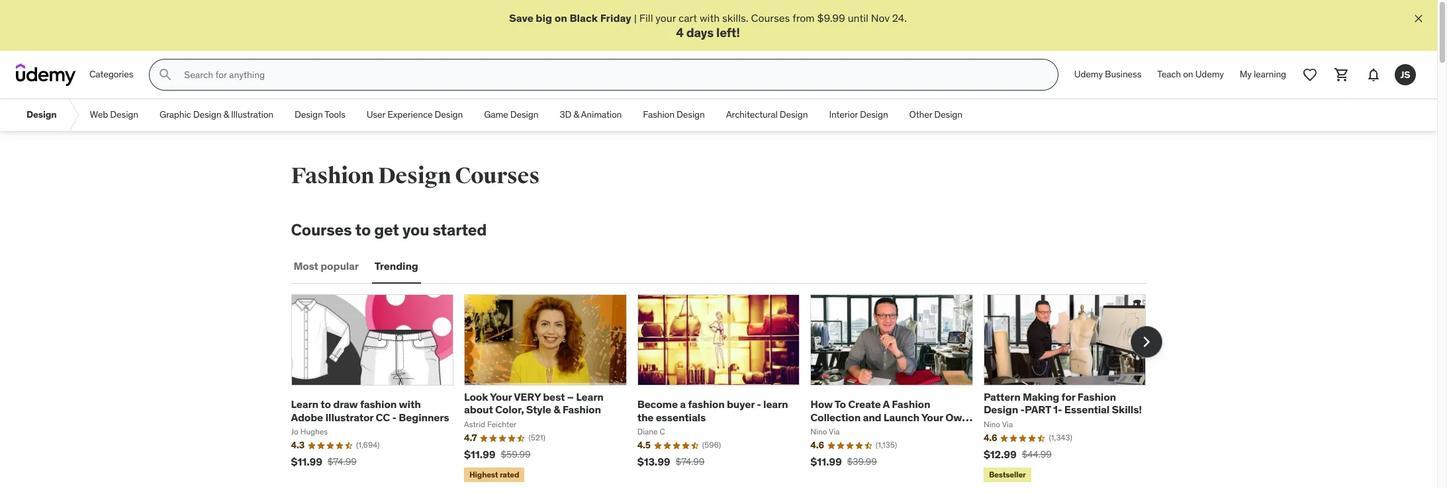 Task type: vqa. For each thing, say whether or not it's contained in the screenshot.
Teams
no



Task type: describe. For each thing, give the bounding box(es) containing it.
design link
[[16, 99, 67, 131]]

1-
[[1054, 404, 1063, 417]]

design tools link
[[284, 99, 356, 131]]

most
[[294, 260, 318, 273]]

to for get
[[355, 220, 371, 241]]

get
[[374, 220, 399, 241]]

$9.99
[[818, 11, 846, 25]]

look your very best – learn about color, style & fashion link
[[464, 391, 604, 417]]

shopping cart with 0 items image
[[1334, 67, 1350, 83]]

cart
[[679, 11, 697, 25]]

trending
[[375, 260, 418, 273]]

color,
[[495, 404, 524, 417]]

–
[[567, 391, 574, 404]]

fill
[[640, 11, 653, 25]]

|
[[634, 11, 637, 25]]

how
[[811, 398, 833, 411]]

my learning
[[1240, 68, 1287, 80]]

Search for anything text field
[[182, 64, 1042, 86]]

2 vertical spatial courses
[[291, 220, 352, 241]]

beginners
[[399, 411, 449, 424]]

architectural design
[[726, 109, 808, 121]]

learning
[[1254, 68, 1287, 80]]

user
[[367, 109, 385, 121]]

3d
[[560, 109, 572, 121]]

design left the architectural
[[677, 109, 705, 121]]

illustrator
[[325, 411, 374, 424]]

interior design
[[829, 109, 888, 121]]

pattern making for fashion design -part 1- essential skills! link
[[984, 391, 1142, 417]]

udemy image
[[16, 64, 76, 86]]

other design link
[[899, 99, 973, 131]]

a
[[883, 398, 890, 411]]

fashion inside 'look your very best – learn about color, style & fashion'
[[563, 404, 601, 417]]

game
[[484, 109, 508, 121]]

design inside "link"
[[935, 109, 963, 121]]

my learning link
[[1232, 59, 1295, 91]]

you
[[403, 220, 429, 241]]

with inside learn to draw fashion with adobe illustrator cc - beginners
[[399, 398, 421, 411]]

to
[[835, 398, 846, 411]]

- inside pattern making for fashion design -part 1- essential skills!
[[1021, 404, 1025, 417]]

notifications image
[[1366, 67, 1382, 83]]

your inside 'look your very best – learn about color, style & fashion'
[[490, 391, 512, 404]]

carousel element
[[291, 295, 1163, 486]]

become
[[638, 398, 678, 411]]

design left tools
[[295, 109, 323, 121]]

teach
[[1158, 68, 1181, 80]]

a
[[680, 398, 686, 411]]

- inside learn to draw fashion with adobe illustrator cc - beginners
[[392, 411, 397, 424]]

design right game
[[510, 109, 539, 121]]

own
[[946, 411, 969, 424]]

0 horizontal spatial &
[[224, 109, 229, 121]]

buyer
[[727, 398, 755, 411]]

2 horizontal spatial &
[[574, 109, 579, 121]]

design right graphic
[[193, 109, 221, 121]]

and
[[863, 411, 882, 424]]

teach on udemy link
[[1150, 59, 1232, 91]]

about
[[464, 404, 493, 417]]

fashion design
[[643, 109, 705, 121]]

how to create a fashion collection and launch your own brand
[[811, 398, 969, 437]]

launch
[[884, 411, 920, 424]]

architectural
[[726, 109, 778, 121]]

skills!
[[1112, 404, 1142, 417]]

architectural design link
[[716, 99, 819, 131]]

days
[[686, 25, 714, 41]]

become a fashion buyer - learn the essentials
[[638, 398, 788, 424]]

business
[[1105, 68, 1142, 80]]

js link
[[1390, 59, 1422, 91]]

web design
[[90, 109, 138, 121]]

look
[[464, 391, 488, 404]]

graphic design & illustration link
[[149, 99, 284, 131]]

js
[[1401, 69, 1411, 81]]

interior design link
[[819, 99, 899, 131]]

game design link
[[474, 99, 549, 131]]

web design link
[[79, 99, 149, 131]]

design right web
[[110, 109, 138, 121]]

1 udemy from the left
[[1075, 68, 1103, 80]]

nov
[[871, 11, 890, 25]]

3d & animation link
[[549, 99, 633, 131]]

graphic
[[160, 109, 191, 121]]

web
[[90, 109, 108, 121]]

your inside 'how to create a fashion collection and launch your own brand'
[[922, 411, 944, 424]]

submit search image
[[158, 67, 174, 83]]

until
[[848, 11, 869, 25]]

interior
[[829, 109, 858, 121]]

look your very best – learn about color, style & fashion
[[464, 391, 604, 417]]

trending button
[[372, 251, 421, 283]]

friday
[[600, 11, 632, 25]]

4
[[676, 25, 684, 41]]

part
[[1025, 404, 1051, 417]]

courses to get you started
[[291, 220, 487, 241]]

most popular button
[[291, 251, 361, 283]]

design right interior
[[860, 109, 888, 121]]

experience
[[387, 109, 433, 121]]

fashion right animation
[[643, 109, 675, 121]]



Task type: locate. For each thing, give the bounding box(es) containing it.
udemy left business
[[1075, 68, 1103, 80]]

1 vertical spatial with
[[399, 398, 421, 411]]

design right the architectural
[[780, 109, 808, 121]]

design right experience on the left top of page
[[435, 109, 463, 121]]

become a fashion buyer - learn the essentials link
[[638, 398, 788, 424]]

design left part on the right bottom of page
[[984, 404, 1019, 417]]

fashion right a
[[892, 398, 931, 411]]

very
[[514, 391, 541, 404]]

courses up most popular
[[291, 220, 352, 241]]

skills.
[[723, 11, 749, 25]]

design left arrow pointing to subcategory menu links icon
[[26, 109, 57, 121]]

for
[[1062, 391, 1076, 404]]

on inside teach on udemy link
[[1184, 68, 1194, 80]]

- right "cc"
[[392, 411, 397, 424]]

1 horizontal spatial your
[[922, 411, 944, 424]]

udemy left my
[[1196, 68, 1224, 80]]

design
[[26, 109, 57, 121], [110, 109, 138, 121], [193, 109, 221, 121], [295, 109, 323, 121], [435, 109, 463, 121], [510, 109, 539, 121], [677, 109, 705, 121], [780, 109, 808, 121], [860, 109, 888, 121], [935, 109, 963, 121], [378, 162, 451, 190], [984, 404, 1019, 417]]

0 horizontal spatial learn
[[291, 398, 319, 411]]

& left illustration
[[224, 109, 229, 121]]

1 horizontal spatial udemy
[[1196, 68, 1224, 80]]

0 horizontal spatial your
[[490, 391, 512, 404]]

your right look
[[490, 391, 512, 404]]

1 horizontal spatial to
[[355, 220, 371, 241]]

your
[[490, 391, 512, 404], [922, 411, 944, 424]]

learn
[[576, 391, 604, 404], [291, 398, 319, 411]]

create
[[848, 398, 881, 411]]

teach on udemy
[[1158, 68, 1224, 80]]

close image
[[1413, 12, 1426, 25]]

with inside save big on black friday | fill your cart with skills. courses from $9.99 until nov 24. 4 days left!
[[700, 11, 720, 25]]

fashion inside 'how to create a fashion collection and launch your own brand'
[[892, 398, 931, 411]]

best
[[543, 391, 565, 404]]

0 horizontal spatial udemy
[[1075, 68, 1103, 80]]

fashion inside learn to draw fashion with adobe illustrator cc - beginners
[[360, 398, 397, 411]]

user experience design link
[[356, 99, 474, 131]]

from
[[793, 11, 815, 25]]

0 horizontal spatial with
[[399, 398, 421, 411]]

essential
[[1065, 404, 1110, 417]]

wishlist image
[[1303, 67, 1318, 83]]

0 vertical spatial courses
[[751, 11, 790, 25]]

graphic design & illustration
[[160, 109, 273, 121]]

1 vertical spatial your
[[922, 411, 944, 424]]

24.
[[892, 11, 907, 25]]

fashion right draw
[[360, 398, 397, 411]]

learn inside 'look your very best – learn about color, style & fashion'
[[576, 391, 604, 404]]

1 vertical spatial on
[[1184, 68, 1194, 80]]

on right big
[[555, 11, 567, 25]]

1 fashion from the left
[[360, 398, 397, 411]]

the
[[638, 411, 654, 424]]

save
[[509, 11, 534, 25]]

2 udemy from the left
[[1196, 68, 1224, 80]]

1 horizontal spatial on
[[1184, 68, 1194, 80]]

design up 'you' on the top of the page
[[378, 162, 451, 190]]

design inside pattern making for fashion design -part 1- essential skills!
[[984, 404, 1019, 417]]

1 vertical spatial to
[[321, 398, 331, 411]]

design tools
[[295, 109, 346, 121]]

0 vertical spatial your
[[490, 391, 512, 404]]

next image
[[1136, 332, 1157, 353]]

2 fashion from the left
[[688, 398, 725, 411]]

other
[[910, 109, 933, 121]]

0 horizontal spatial on
[[555, 11, 567, 25]]

fashion
[[360, 398, 397, 411], [688, 398, 725, 411]]

essentials
[[656, 411, 706, 424]]

adobe
[[291, 411, 323, 424]]

2 horizontal spatial -
[[1021, 404, 1025, 417]]

how to create a fashion collection and launch your own brand link
[[811, 398, 973, 437]]

your
[[656, 11, 676, 25]]

pattern
[[984, 391, 1021, 404]]

to inside learn to draw fashion with adobe illustrator cc - beginners
[[321, 398, 331, 411]]

with up days
[[700, 11, 720, 25]]

most popular
[[294, 260, 359, 273]]

animation
[[581, 109, 622, 121]]

learn inside learn to draw fashion with adobe illustrator cc - beginners
[[291, 398, 319, 411]]

courses
[[751, 11, 790, 25], [455, 162, 540, 190], [291, 220, 352, 241]]

1 vertical spatial courses
[[455, 162, 540, 190]]

on right teach at top
[[1184, 68, 1194, 80]]

0 horizontal spatial fashion
[[360, 398, 397, 411]]

big
[[536, 11, 552, 25]]

learn right '–'
[[576, 391, 604, 404]]

1 horizontal spatial &
[[554, 404, 560, 417]]

- left 1-
[[1021, 404, 1025, 417]]

2 horizontal spatial courses
[[751, 11, 790, 25]]

brand
[[811, 424, 840, 437]]

to left draw
[[321, 398, 331, 411]]

fashion right a
[[688, 398, 725, 411]]

-
[[757, 398, 761, 411], [1021, 404, 1025, 417], [392, 411, 397, 424]]

fashion right style at the left bottom
[[563, 404, 601, 417]]

with right "cc"
[[399, 398, 421, 411]]

udemy business link
[[1067, 59, 1150, 91]]

arrow pointing to subcategory menu links image
[[67, 99, 79, 131]]

fashion right for
[[1078, 391, 1117, 404]]

other design
[[910, 109, 963, 121]]

save big on black friday | fill your cart with skills. courses from $9.99 until nov 24. 4 days left!
[[509, 11, 907, 41]]

popular
[[321, 260, 359, 273]]

draw
[[333, 398, 358, 411]]

0 vertical spatial on
[[555, 11, 567, 25]]

0 horizontal spatial to
[[321, 398, 331, 411]]

& inside 'look your very best – learn about color, style & fashion'
[[554, 404, 560, 417]]

courses inside save big on black friday | fill your cart with skills. courses from $9.99 until nov 24. 4 days left!
[[751, 11, 790, 25]]

collection
[[811, 411, 861, 424]]

learn left draw
[[291, 398, 319, 411]]

tools
[[325, 109, 346, 121]]

fashion inside become a fashion buyer - learn the essentials
[[688, 398, 725, 411]]

udemy business
[[1075, 68, 1142, 80]]

making
[[1023, 391, 1060, 404]]

to left get
[[355, 220, 371, 241]]

& right '3d'
[[574, 109, 579, 121]]

pattern making for fashion design -part 1- essential skills!
[[984, 391, 1142, 417]]

1 horizontal spatial with
[[700, 11, 720, 25]]

0 horizontal spatial -
[[392, 411, 397, 424]]

0 horizontal spatial courses
[[291, 220, 352, 241]]

design inside 'link'
[[435, 109, 463, 121]]

to for draw
[[321, 398, 331, 411]]

0 vertical spatial with
[[700, 11, 720, 25]]

fashion design link
[[633, 99, 716, 131]]

0 vertical spatial to
[[355, 220, 371, 241]]

courses left from
[[751, 11, 790, 25]]

fashion down tools
[[291, 162, 374, 190]]

design right other
[[935, 109, 963, 121]]

1 horizontal spatial -
[[757, 398, 761, 411]]

3d & animation
[[560, 109, 622, 121]]

- left learn
[[757, 398, 761, 411]]

& right style at the left bottom
[[554, 404, 560, 417]]

learn to draw fashion with adobe illustrator cc - beginners link
[[291, 398, 449, 424]]

1 horizontal spatial courses
[[455, 162, 540, 190]]

started
[[433, 220, 487, 241]]

to
[[355, 220, 371, 241], [321, 398, 331, 411]]

game design
[[484, 109, 539, 121]]

fashion design courses
[[291, 162, 540, 190]]

learn to draw fashion with adobe illustrator cc - beginners
[[291, 398, 449, 424]]

user experience design
[[367, 109, 463, 121]]

my
[[1240, 68, 1252, 80]]

categories
[[89, 68, 133, 80]]

- inside become a fashion buyer - learn the essentials
[[757, 398, 761, 411]]

your left own
[[922, 411, 944, 424]]

1 horizontal spatial fashion
[[688, 398, 725, 411]]

&
[[224, 109, 229, 121], [574, 109, 579, 121], [554, 404, 560, 417]]

courses down game
[[455, 162, 540, 190]]

cc
[[376, 411, 390, 424]]

black
[[570, 11, 598, 25]]

on inside save big on black friday | fill your cart with skills. courses from $9.99 until nov 24. 4 days left!
[[555, 11, 567, 25]]

left!
[[717, 25, 740, 41]]

1 horizontal spatial learn
[[576, 391, 604, 404]]

style
[[526, 404, 552, 417]]

fashion inside pattern making for fashion design -part 1- essential skills!
[[1078, 391, 1117, 404]]



